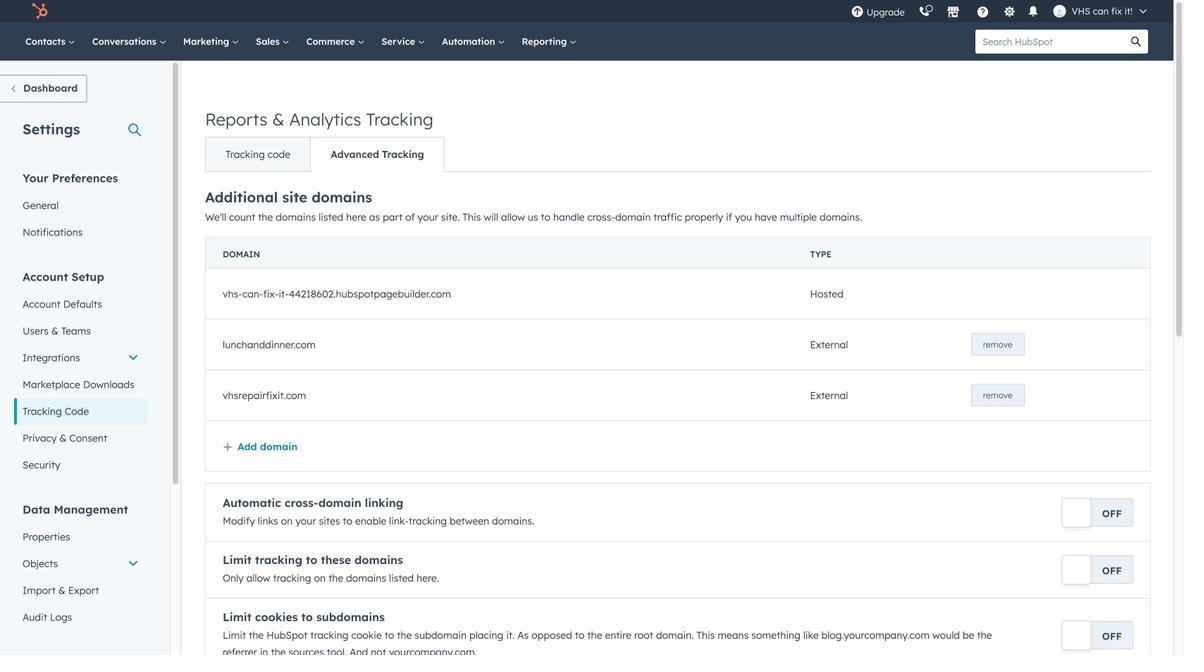 Task type: vqa. For each thing, say whether or not it's contained in the screenshot.
ACCOUNT SETUP element
yes



Task type: locate. For each thing, give the bounding box(es) containing it.
navigation
[[205, 137, 445, 172]]

your preferences element
[[14, 170, 147, 246]]

account setup element
[[14, 269, 147, 479]]

terry turtle image
[[1054, 5, 1067, 18]]

menu
[[845, 0, 1157, 23]]

marketplaces image
[[948, 6, 960, 19]]



Task type: describe. For each thing, give the bounding box(es) containing it.
Search HubSpot search field
[[976, 30, 1125, 54]]

data management element
[[14, 502, 147, 631]]



